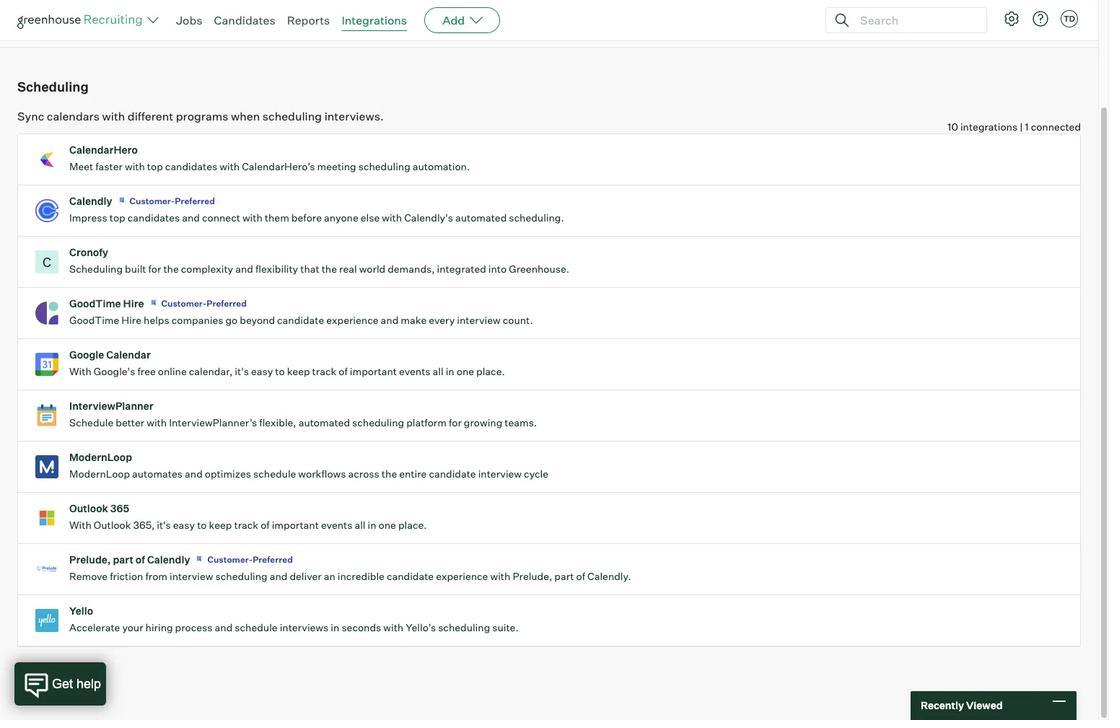 Task type: describe. For each thing, give the bounding box(es) containing it.
top inside calendarhero meet faster with top candidates with calendarhero's meeting scheduling automation.
[[147, 160, 163, 173]]

friction
[[110, 570, 143, 583]]

1 horizontal spatial prelude,
[[513, 570, 552, 583]]

with inside interviewplanner schedule better with interviewplanner's flexible, automated scheduling platform for growing teams.
[[147, 417, 167, 429]]

0 horizontal spatial calendly
[[69, 195, 112, 207]]

helps
[[144, 314, 169, 326]]

1 vertical spatial candidates
[[128, 212, 180, 224]]

else
[[361, 212, 380, 224]]

an
[[324, 570, 336, 583]]

1 vertical spatial part
[[555, 570, 574, 583]]

online
[[158, 365, 187, 378]]

and inside modernloop modernloop automates and optimizes schedule workflows across the entire candidate interview cycle
[[185, 468, 203, 480]]

meet
[[69, 160, 93, 173]]

1 vertical spatial experience
[[436, 570, 488, 583]]

optimizes
[[205, 468, 251, 480]]

candidates link
[[214, 13, 276, 27]]

interviewplanner's
[[169, 417, 257, 429]]

seconds
[[342, 622, 381, 634]]

before
[[292, 212, 322, 224]]

connected
[[1031, 121, 1081, 133]]

1 horizontal spatial the
[[322, 263, 337, 275]]

real
[[339, 263, 357, 275]]

across
[[348, 468, 380, 480]]

the inside modernloop modernloop automates and optimizes schedule workflows across the entire candidate interview cycle
[[382, 468, 397, 480]]

with for google calendar with google's free online calendar, it's easy to keep track of important events all in one place.
[[69, 365, 92, 378]]

that
[[300, 263, 320, 275]]

interviewplanner schedule better with interviewplanner's flexible, automated scheduling platform for growing teams.
[[69, 400, 537, 429]]

365
[[110, 503, 129, 515]]

count.
[[503, 314, 533, 326]]

scheduling right when
[[263, 109, 322, 124]]

them
[[265, 212, 289, 224]]

google calendar with google's free online calendar, it's easy to keep track of important events all in one place.
[[69, 349, 505, 378]]

prelude, part of calendly
[[69, 554, 190, 566]]

make
[[401, 314, 427, 326]]

customer-preferred for connect
[[130, 196, 215, 207]]

calendars
[[47, 109, 100, 124]]

interviewplanner
[[69, 400, 154, 412]]

world
[[359, 263, 386, 275]]

keep inside google calendar with google's free online calendar, it's easy to keep track of important events all in one place.
[[287, 365, 310, 378]]

customer-preferred for scheduling
[[208, 555, 293, 565]]

viewed
[[967, 700, 1003, 712]]

connect
[[202, 212, 240, 224]]

scheduling inside yello accelerate your hiring process and schedule interviews in seconds with yello's scheduling suite.
[[438, 622, 490, 634]]

process
[[175, 622, 213, 634]]

anyone
[[324, 212, 359, 224]]

when
[[231, 109, 260, 124]]

in inside yello accelerate your hiring process and schedule interviews in seconds with yello's scheduling suite.
[[331, 622, 340, 634]]

scheduling.
[[509, 212, 564, 224]]

easy inside google calendar with google's free online calendar, it's easy to keep track of important events all in one place.
[[251, 365, 273, 378]]

your
[[122, 622, 143, 634]]

events inside google calendar with google's free online calendar, it's easy to keep track of important events all in one place.
[[399, 365, 431, 378]]

2 modernloop from the top
[[69, 468, 130, 480]]

1 modernloop from the top
[[69, 451, 132, 464]]

td button
[[1058, 7, 1081, 30]]

beyond
[[240, 314, 275, 326]]

integrations
[[961, 121, 1018, 133]]

impress
[[69, 212, 107, 224]]

calendly's
[[404, 212, 453, 224]]

cronofy scheduling built for the complexity and flexibility that the real world demands, integrated into greenhouse.
[[69, 246, 570, 275]]

incredible
[[338, 570, 385, 583]]

calendarhero
[[69, 144, 138, 156]]

with up 'calendarhero'
[[102, 109, 125, 124]]

important inside google calendar with google's free online calendar, it's easy to keep track of important events all in one place.
[[350, 365, 397, 378]]

reports
[[287, 13, 330, 27]]

companies
[[172, 314, 223, 326]]

goodtime for goodtime hire
[[69, 298, 121, 310]]

with left calendarhero's
[[220, 160, 240, 173]]

every
[[429, 314, 455, 326]]

hiring
[[146, 622, 173, 634]]

yello's
[[406, 622, 436, 634]]

better
[[116, 417, 145, 429]]

interview for candidate
[[478, 468, 522, 480]]

faster
[[95, 160, 123, 173]]

0 vertical spatial outlook
[[69, 503, 108, 515]]

goodtime hire
[[69, 298, 144, 310]]

0 horizontal spatial the
[[163, 263, 179, 275]]

for inside cronofy scheduling built for the complexity and flexibility that the real world demands, integrated into greenhouse.
[[148, 263, 161, 275]]

demands,
[[388, 263, 435, 275]]

interviews
[[280, 622, 329, 634]]

configure image
[[1003, 10, 1021, 27]]

outlook 365 with outlook 365, it's easy to keep track of important events all in one place.
[[69, 503, 427, 531]]

track inside outlook 365 with outlook 365, it's easy to keep track of important events all in one place.
[[234, 519, 259, 531]]

10
[[948, 121, 959, 133]]

candidates
[[214, 13, 276, 27]]

2 vertical spatial interview
[[170, 570, 213, 583]]

jobs link
[[176, 13, 203, 27]]

schedule
[[69, 417, 114, 429]]

entire
[[399, 468, 427, 480]]

integrations for integrations link to the left
[[112, 15, 175, 28]]

hire for goodtime hire helps companies go beyond candidate experience and make every interview count.
[[121, 314, 142, 326]]

calendly.
[[588, 570, 631, 583]]

add button
[[425, 7, 500, 33]]

preferred for scheduling
[[253, 555, 293, 565]]

suite.
[[493, 622, 519, 634]]

with left the them
[[242, 212, 263, 224]]

overview
[[36, 15, 83, 28]]

cronofy
[[69, 246, 108, 259]]

automated inside interviewplanner schedule better with interviewplanner's flexible, automated scheduling platform for growing teams.
[[299, 417, 350, 429]]

sync
[[17, 109, 44, 124]]

different
[[128, 109, 173, 124]]

0 horizontal spatial top
[[110, 212, 125, 224]]

1 horizontal spatial automated
[[455, 212, 507, 224]]

automation.
[[413, 160, 470, 173]]

one inside outlook 365 with outlook 365, it's easy to keep track of important events all in one place.
[[379, 519, 396, 531]]

goodtime for goodtime hire helps companies go beyond candidate experience and make every interview count.
[[69, 314, 119, 326]]

td button
[[1061, 10, 1079, 27]]

2 vertical spatial candidate
[[387, 570, 434, 583]]

0 horizontal spatial integrations link
[[112, 15, 175, 29]]

to inside outlook 365 with outlook 365, it's easy to keep track of important events all in one place.
[[197, 519, 207, 531]]

flexibility
[[255, 263, 298, 275]]

calendarhero's
[[242, 160, 315, 173]]

platform
[[407, 417, 447, 429]]



Task type: vqa. For each thing, say whether or not it's contained in the screenshot.
bottommost Designer (50) Collect feedback in Application Review
no



Task type: locate. For each thing, give the bounding box(es) containing it.
candidate right beyond
[[277, 314, 324, 326]]

for right built
[[148, 263, 161, 275]]

important inside outlook 365 with outlook 365, it's easy to keep track of important events all in one place.
[[272, 519, 319, 531]]

10 integrations | 1 connected
[[948, 121, 1081, 133]]

automated right calendly's
[[455, 212, 507, 224]]

to up interviewplanner schedule better with interviewplanner's flexible, automated scheduling platform for growing teams.
[[275, 365, 285, 378]]

and left deliver
[[270, 570, 288, 583]]

1 vertical spatial track
[[234, 519, 259, 531]]

interviews.
[[325, 109, 384, 124]]

Search text field
[[857, 10, 974, 31]]

1 horizontal spatial in
[[368, 519, 377, 531]]

interview for every
[[457, 314, 501, 326]]

track inside google calendar with google's free online calendar, it's easy to keep track of important events all in one place.
[[312, 365, 337, 378]]

1 vertical spatial to
[[197, 519, 207, 531]]

0 horizontal spatial keep
[[209, 519, 232, 531]]

customer-preferred
[[130, 196, 215, 207], [161, 298, 247, 309], [208, 555, 293, 565]]

top right faster
[[147, 160, 163, 173]]

all up incredible
[[355, 519, 366, 531]]

1 vertical spatial one
[[379, 519, 396, 531]]

the left real
[[322, 263, 337, 275]]

with right better
[[147, 417, 167, 429]]

0 vertical spatial it's
[[235, 365, 249, 378]]

1 vertical spatial interview
[[478, 468, 522, 480]]

one
[[457, 365, 474, 378], [379, 519, 396, 531]]

jobs
[[176, 13, 203, 27]]

keep up interviewplanner schedule better with interviewplanner's flexible, automated scheduling platform for growing teams.
[[287, 365, 310, 378]]

with down google
[[69, 365, 92, 378]]

place. inside google calendar with google's free online calendar, it's easy to keep track of important events all in one place.
[[477, 365, 505, 378]]

events inside outlook 365 with outlook 365, it's easy to keep track of important events all in one place.
[[321, 519, 353, 531]]

it's inside outlook 365 with outlook 365, it's easy to keep track of important events all in one place.
[[157, 519, 171, 531]]

scheduling inside interviewplanner schedule better with interviewplanner's flexible, automated scheduling platform for growing teams.
[[352, 417, 404, 429]]

1 vertical spatial top
[[110, 212, 125, 224]]

None text field
[[774, 10, 1063, 34]]

one down across
[[379, 519, 396, 531]]

0 vertical spatial scheduling
[[17, 79, 89, 95]]

1 vertical spatial modernloop
[[69, 468, 130, 480]]

built
[[125, 263, 146, 275]]

place. down entire
[[398, 519, 427, 531]]

scheduling down cronofy
[[69, 263, 123, 275]]

c
[[43, 254, 51, 270]]

meeting
[[317, 160, 356, 173]]

0 horizontal spatial experience
[[326, 314, 379, 326]]

scheduling down outlook 365 with outlook 365, it's easy to keep track of important events all in one place.
[[216, 570, 268, 583]]

experience
[[326, 314, 379, 326], [436, 570, 488, 583]]

with for outlook 365 with outlook 365, it's easy to keep track of important events all in one place.
[[69, 519, 92, 531]]

0 vertical spatial automated
[[455, 212, 507, 224]]

calendar
[[106, 349, 151, 361]]

it's right 365,
[[157, 519, 171, 531]]

customer- down outlook 365 with outlook 365, it's easy to keep track of important events all in one place.
[[208, 555, 253, 565]]

2 horizontal spatial in
[[446, 365, 455, 378]]

0 horizontal spatial events
[[321, 519, 353, 531]]

1 vertical spatial in
[[368, 519, 377, 531]]

interview
[[457, 314, 501, 326], [478, 468, 522, 480], [170, 570, 213, 583]]

keep down optimizes
[[209, 519, 232, 531]]

0 horizontal spatial for
[[148, 263, 161, 275]]

modernloop
[[69, 451, 132, 464], [69, 468, 130, 480]]

events down make
[[399, 365, 431, 378]]

candidates inside calendarhero meet faster with top candidates with calendarhero's meeting scheduling automation.
[[165, 160, 217, 173]]

0 vertical spatial calendly
[[69, 195, 112, 207]]

preferred up go
[[207, 298, 247, 309]]

1 vertical spatial calendly
[[147, 554, 190, 566]]

goodtime
[[69, 298, 121, 310], [69, 314, 119, 326]]

goodtime down cronofy
[[69, 298, 121, 310]]

with up the suite.
[[490, 570, 511, 583]]

1 vertical spatial keep
[[209, 519, 232, 531]]

0 horizontal spatial track
[[234, 519, 259, 531]]

with right faster
[[125, 160, 145, 173]]

1 horizontal spatial easy
[[251, 365, 273, 378]]

customer- up companies
[[161, 298, 207, 309]]

track down optimizes
[[234, 519, 259, 531]]

scheduling
[[17, 79, 89, 95], [69, 263, 123, 275]]

outlook left 365
[[69, 503, 108, 515]]

1 goodtime from the top
[[69, 298, 121, 310]]

0 vertical spatial all
[[433, 365, 444, 378]]

and inside yello accelerate your hiring process and schedule interviews in seconds with yello's scheduling suite.
[[215, 622, 233, 634]]

hire left helps
[[121, 314, 142, 326]]

1 vertical spatial scheduling
[[69, 263, 123, 275]]

one up growing
[[457, 365, 474, 378]]

1 vertical spatial candidate
[[429, 468, 476, 480]]

1 vertical spatial schedule
[[235, 622, 278, 634]]

1
[[1025, 121, 1029, 133]]

outlook
[[69, 503, 108, 515], [94, 519, 131, 531]]

of inside google calendar with google's free online calendar, it's easy to keep track of important events all in one place.
[[339, 365, 348, 378]]

calendly up impress
[[69, 195, 112, 207]]

modernloop up 365
[[69, 468, 130, 480]]

goodtime down goodtime hire
[[69, 314, 119, 326]]

recently
[[921, 700, 964, 712]]

greenhouse recruiting image
[[17, 12, 147, 29]]

greenhouse.
[[509, 263, 570, 275]]

1 horizontal spatial integrations link
[[342, 13, 407, 27]]

growing
[[464, 417, 503, 429]]

candidate right incredible
[[387, 570, 434, 583]]

|
[[1020, 121, 1023, 133]]

hire for goodtime hire
[[123, 298, 144, 310]]

1 horizontal spatial part
[[555, 570, 574, 583]]

free
[[137, 365, 156, 378]]

preferred up connect
[[175, 196, 215, 207]]

it's right calendar,
[[235, 365, 249, 378]]

1 horizontal spatial it's
[[235, 365, 249, 378]]

1 vertical spatial place.
[[398, 519, 427, 531]]

preferred for go
[[207, 298, 247, 309]]

scheduling left platform
[[352, 417, 404, 429]]

0 vertical spatial top
[[147, 160, 163, 173]]

place. up growing
[[477, 365, 505, 378]]

modernloop down 'schedule' in the bottom left of the page
[[69, 451, 132, 464]]

part left calendly.
[[555, 570, 574, 583]]

2 vertical spatial in
[[331, 622, 340, 634]]

scheduling inside cronofy scheduling built for the complexity and flexibility that the real world demands, integrated into greenhouse.
[[69, 263, 123, 275]]

0 horizontal spatial easy
[[173, 519, 195, 531]]

1 horizontal spatial track
[[312, 365, 337, 378]]

scheduling right meeting
[[359, 160, 411, 173]]

events up an
[[321, 519, 353, 531]]

preferred for connect
[[175, 196, 215, 207]]

customer- for interview
[[208, 555, 253, 565]]

in inside outlook 365 with outlook 365, it's easy to keep track of important events all in one place.
[[368, 519, 377, 531]]

1 vertical spatial customer-preferred
[[161, 298, 247, 309]]

365,
[[133, 519, 155, 531]]

0 vertical spatial candidates
[[165, 160, 217, 173]]

1 horizontal spatial for
[[449, 417, 462, 429]]

deliver
[[290, 570, 322, 583]]

the left entire
[[382, 468, 397, 480]]

prelude,
[[69, 554, 111, 566], [513, 570, 552, 583]]

in down across
[[368, 519, 377, 531]]

and left optimizes
[[185, 468, 203, 480]]

candidates
[[165, 160, 217, 173], [128, 212, 180, 224]]

1 vertical spatial hire
[[121, 314, 142, 326]]

schedule
[[253, 468, 296, 480], [235, 622, 278, 634]]

candidate inside modernloop modernloop automates and optimizes schedule workflows across the entire candidate interview cycle
[[429, 468, 476, 480]]

0 horizontal spatial prelude,
[[69, 554, 111, 566]]

integrations for right integrations link
[[342, 13, 407, 27]]

2 vertical spatial customer-preferred
[[208, 555, 293, 565]]

1 vertical spatial outlook
[[94, 519, 131, 531]]

customer-preferred up connect
[[130, 196, 215, 207]]

prelude, up the suite.
[[513, 570, 552, 583]]

0 vertical spatial track
[[312, 365, 337, 378]]

0 vertical spatial events
[[399, 365, 431, 378]]

0 vertical spatial keep
[[287, 365, 310, 378]]

part up friction
[[113, 554, 133, 566]]

recently viewed
[[921, 700, 1003, 712]]

preferred up deliver
[[253, 555, 293, 565]]

interview inside modernloop modernloop automates and optimizes schedule workflows across the entire candidate interview cycle
[[478, 468, 522, 480]]

automates
[[132, 468, 183, 480]]

integrations left jobs
[[112, 15, 175, 28]]

1 horizontal spatial place.
[[477, 365, 505, 378]]

0 vertical spatial modernloop
[[69, 451, 132, 464]]

integrations link right reports link
[[342, 13, 407, 27]]

1 vertical spatial all
[[355, 519, 366, 531]]

customer-preferred down outlook 365 with outlook 365, it's easy to keep track of important events all in one place.
[[208, 555, 293, 565]]

teams.
[[505, 417, 537, 429]]

with
[[102, 109, 125, 124], [125, 160, 145, 173], [220, 160, 240, 173], [242, 212, 263, 224], [382, 212, 402, 224], [147, 417, 167, 429], [490, 570, 511, 583], [384, 622, 404, 634]]

service partners link
[[219, 15, 302, 29]]

2 with from the top
[[69, 519, 92, 531]]

0 horizontal spatial in
[[331, 622, 340, 634]]

cycle
[[524, 468, 549, 480]]

customer- up built
[[130, 196, 175, 207]]

scheduling left the suite.
[[438, 622, 490, 634]]

it's
[[235, 365, 249, 378], [157, 519, 171, 531]]

1 vertical spatial easy
[[173, 519, 195, 531]]

top right impress
[[110, 212, 125, 224]]

integrations
[[342, 13, 407, 27], [112, 15, 175, 28]]

all inside google calendar with google's free online calendar, it's easy to keep track of important events all in one place.
[[433, 365, 444, 378]]

1 vertical spatial prelude,
[[513, 570, 552, 583]]

scheduling
[[263, 109, 322, 124], [359, 160, 411, 173], [352, 417, 404, 429], [216, 570, 268, 583], [438, 622, 490, 634]]

automated
[[455, 212, 507, 224], [299, 417, 350, 429]]

2 vertical spatial customer-
[[208, 555, 253, 565]]

schedule right optimizes
[[253, 468, 296, 480]]

go
[[226, 314, 238, 326]]

in down every
[[446, 365, 455, 378]]

place. inside outlook 365 with outlook 365, it's easy to keep track of important events all in one place.
[[398, 519, 427, 531]]

with inside outlook 365 with outlook 365, it's easy to keep track of important events all in one place.
[[69, 519, 92, 531]]

integrations link
[[342, 13, 407, 27], [112, 15, 175, 29]]

1 horizontal spatial top
[[147, 160, 163, 173]]

impress top candidates and connect with them before anyone else with calendly's automated scheduling.
[[69, 212, 564, 224]]

0 vertical spatial with
[[69, 365, 92, 378]]

place.
[[477, 365, 505, 378], [398, 519, 427, 531]]

0 vertical spatial important
[[350, 365, 397, 378]]

1 horizontal spatial integrations
[[342, 13, 407, 27]]

prelude, up remove
[[69, 554, 111, 566]]

easy right 365,
[[173, 519, 195, 531]]

complexity
[[181, 263, 233, 275]]

modernloop modernloop automates and optimizes schedule workflows across the entire candidate interview cycle
[[69, 451, 549, 480]]

0 vertical spatial customer-preferred
[[130, 196, 215, 207]]

google
[[69, 349, 104, 361]]

it's inside google calendar with google's free online calendar, it's easy to keep track of important events all in one place.
[[235, 365, 249, 378]]

interview right from
[[170, 570, 213, 583]]

1 horizontal spatial keep
[[287, 365, 310, 378]]

to inside google calendar with google's free online calendar, it's easy to keep track of important events all in one place.
[[275, 365, 285, 378]]

0 vertical spatial experience
[[326, 314, 379, 326]]

1 vertical spatial automated
[[299, 417, 350, 429]]

0 horizontal spatial one
[[379, 519, 396, 531]]

2 vertical spatial preferred
[[253, 555, 293, 565]]

scheduling inside calendarhero meet faster with top candidates with calendarhero's meeting scheduling automation.
[[359, 160, 411, 173]]

0 vertical spatial schedule
[[253, 468, 296, 480]]

candidates up built
[[128, 212, 180, 224]]

important
[[350, 365, 397, 378], [272, 519, 319, 531]]

schedule inside yello accelerate your hiring process and schedule interviews in seconds with yello's scheduling suite.
[[235, 622, 278, 634]]

hire up helps
[[123, 298, 144, 310]]

calendar,
[[189, 365, 233, 378]]

0 horizontal spatial place.
[[398, 519, 427, 531]]

remove friction from interview scheduling and deliver an incredible candidate experience with prelude, part of calendly.
[[69, 570, 631, 583]]

with inside google calendar with google's free online calendar, it's easy to keep track of important events all in one place.
[[69, 365, 92, 378]]

1 vertical spatial events
[[321, 519, 353, 531]]

add
[[443, 13, 465, 27]]

0 horizontal spatial all
[[355, 519, 366, 531]]

outlook down 365
[[94, 519, 131, 531]]

0 horizontal spatial part
[[113, 554, 133, 566]]

sync calendars with different programs when scheduling interviews.
[[17, 109, 384, 124]]

calendly up from
[[147, 554, 190, 566]]

with inside yello accelerate your hiring process and schedule interviews in seconds with yello's scheduling suite.
[[384, 622, 404, 634]]

1 vertical spatial goodtime
[[69, 314, 119, 326]]

with up remove
[[69, 519, 92, 531]]

0 vertical spatial preferred
[[175, 196, 215, 207]]

1 vertical spatial customer-
[[161, 298, 207, 309]]

automated up modernloop modernloop automates and optimizes schedule workflows across the entire candidate interview cycle
[[299, 417, 350, 429]]

1 with from the top
[[69, 365, 92, 378]]

for left growing
[[449, 417, 462, 429]]

overview link
[[36, 15, 83, 29]]

of inside outlook 365 with outlook 365, it's easy to keep track of important events all in one place.
[[261, 519, 270, 531]]

and left connect
[[182, 212, 200, 224]]

0 vertical spatial interview
[[457, 314, 501, 326]]

to down optimizes
[[197, 519, 207, 531]]

with
[[69, 365, 92, 378], [69, 519, 92, 531]]

2 goodtime from the top
[[69, 314, 119, 326]]

0 horizontal spatial it's
[[157, 519, 171, 531]]

for
[[148, 263, 161, 275], [449, 417, 462, 429]]

1 horizontal spatial events
[[399, 365, 431, 378]]

scheduling up calendars
[[17, 79, 89, 95]]

service partners
[[219, 15, 302, 28]]

customer-preferred up companies
[[161, 298, 247, 309]]

flexible,
[[259, 417, 296, 429]]

schedule left interviews
[[235, 622, 278, 634]]

in inside google calendar with google's free online calendar, it's easy to keep track of important events all in one place.
[[446, 365, 455, 378]]

remove
[[69, 570, 108, 583]]

candidate right entire
[[429, 468, 476, 480]]

partners
[[259, 15, 302, 28]]

candidates down sync calendars with different programs when scheduling interviews.
[[165, 160, 217, 173]]

track
[[312, 365, 337, 378], [234, 519, 259, 531]]

in left seconds
[[331, 622, 340, 634]]

candidate
[[277, 314, 324, 326], [429, 468, 476, 480], [387, 570, 434, 583]]

0 vertical spatial candidate
[[277, 314, 324, 326]]

1 horizontal spatial all
[[433, 365, 444, 378]]

0 vertical spatial goodtime
[[69, 298, 121, 310]]

0 vertical spatial prelude,
[[69, 554, 111, 566]]

td
[[1064, 14, 1076, 24]]

1 vertical spatial important
[[272, 519, 319, 531]]

yello accelerate your hiring process and schedule interviews in seconds with yello's scheduling suite.
[[69, 605, 519, 634]]

customer-preferred for go
[[161, 298, 247, 309]]

easy inside outlook 365 with outlook 365, it's easy to keep track of important events all in one place.
[[173, 519, 195, 531]]

the right built
[[163, 263, 179, 275]]

calendly
[[69, 195, 112, 207], [147, 554, 190, 566]]

preferred
[[175, 196, 215, 207], [207, 298, 247, 309], [253, 555, 293, 565]]

reports link
[[287, 13, 330, 27]]

integrated
[[437, 263, 486, 275]]

for inside interviewplanner schedule better with interviewplanner's flexible, automated scheduling platform for growing teams.
[[449, 417, 462, 429]]

0 vertical spatial place.
[[477, 365, 505, 378]]

1 vertical spatial for
[[449, 417, 462, 429]]

customer- for and
[[130, 196, 175, 207]]

keep inside outlook 365 with outlook 365, it's easy to keep track of important events all in one place.
[[209, 519, 232, 531]]

and inside cronofy scheduling built for the complexity and flexibility that the real world demands, integrated into greenhouse.
[[235, 263, 253, 275]]

yello
[[69, 605, 93, 617]]

one inside google calendar with google's free online calendar, it's easy to keep track of important events all in one place.
[[457, 365, 474, 378]]

0 vertical spatial part
[[113, 554, 133, 566]]

and right the process
[[215, 622, 233, 634]]

workflows
[[298, 468, 346, 480]]

integrations link left jobs
[[112, 15, 175, 29]]

schedule inside modernloop modernloop automates and optimizes schedule workflows across the entire candidate interview cycle
[[253, 468, 296, 480]]

and left flexibility
[[235, 263, 253, 275]]

google's
[[94, 365, 135, 378]]

customer- for companies
[[161, 298, 207, 309]]

calendarhero meet faster with top candidates with calendarhero's meeting scheduling automation.
[[69, 144, 470, 173]]

0 horizontal spatial automated
[[299, 417, 350, 429]]

0 horizontal spatial to
[[197, 519, 207, 531]]

with left yello's
[[384, 622, 404, 634]]

easy right calendar,
[[251, 365, 273, 378]]

and left make
[[381, 314, 399, 326]]

top
[[147, 160, 163, 173], [110, 212, 125, 224]]

track up interviewplanner schedule better with interviewplanner's flexible, automated scheduling platform for growing teams.
[[312, 365, 337, 378]]

1 vertical spatial with
[[69, 519, 92, 531]]

all inside outlook 365 with outlook 365, it's easy to keep track of important events all in one place.
[[355, 519, 366, 531]]

0 horizontal spatial important
[[272, 519, 319, 531]]

1 vertical spatial it's
[[157, 519, 171, 531]]

integrations right reports link
[[342, 13, 407, 27]]

service
[[219, 15, 257, 28]]

0 vertical spatial easy
[[251, 365, 273, 378]]

0 vertical spatial in
[[446, 365, 455, 378]]

interview right every
[[457, 314, 501, 326]]

with right else
[[382, 212, 402, 224]]

0 vertical spatial one
[[457, 365, 474, 378]]

goodtime hire helps companies go beyond candidate experience and make every interview count.
[[69, 314, 533, 326]]

0 vertical spatial for
[[148, 263, 161, 275]]

all down every
[[433, 365, 444, 378]]

1 horizontal spatial important
[[350, 365, 397, 378]]

interview left cycle
[[478, 468, 522, 480]]



